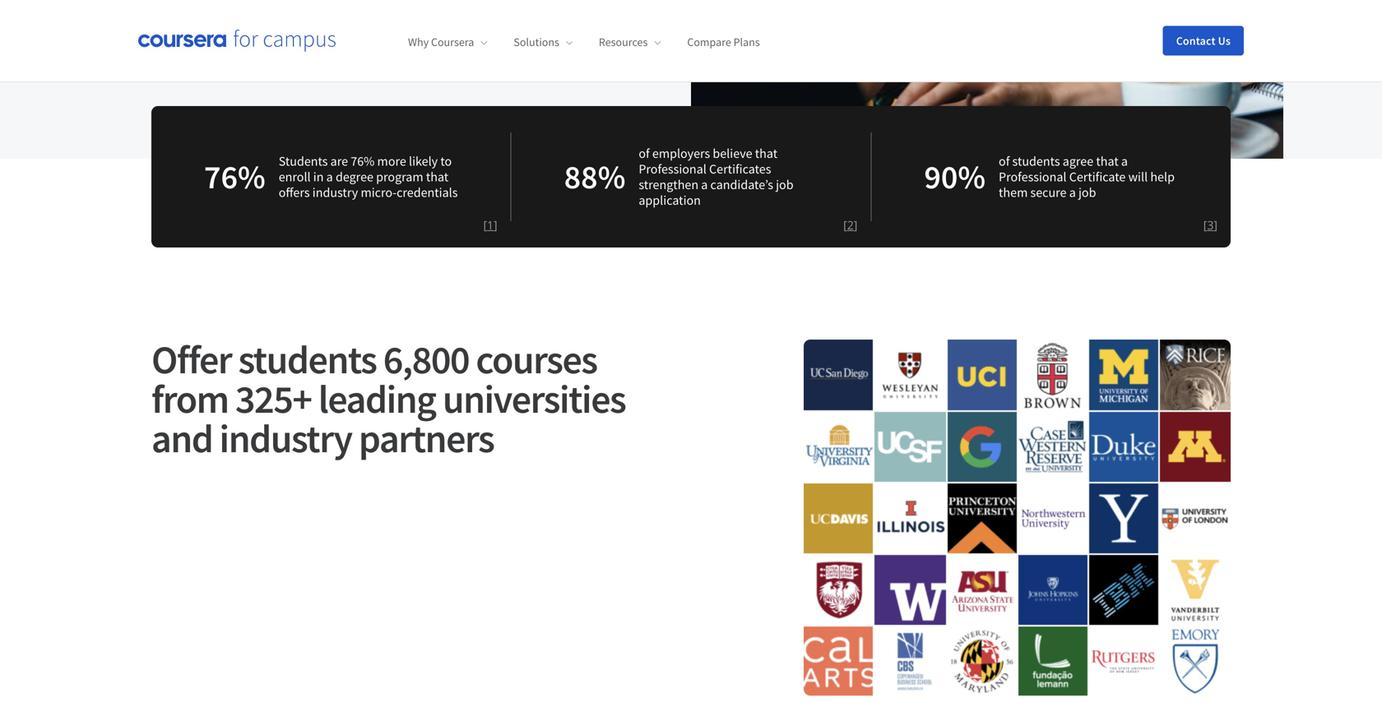 Task type: describe. For each thing, give the bounding box(es) containing it.
6,800
[[383, 335, 469, 384]]

a inside of employers believe that professional certificates strengthen a candidate's job application
[[701, 177, 708, 193]]

contact us
[[1177, 33, 1231, 48]]

your
[[174, 35, 199, 52]]

a right secure
[[1070, 184, 1076, 201]]

students are 76% more likely to enroll in a degree program that offers industry micro-credentials
[[279, 153, 458, 201]]

industry inside offer students 6,800 courses from 325+ leading universities and industry partners
[[219, 414, 352, 463]]

secure
[[1031, 184, 1067, 201]]

[ 2 ]
[[844, 217, 858, 233]]

0 horizontal spatial 76%
[[204, 156, 266, 198]]

88%
[[564, 156, 626, 198]]

3
[[1208, 217, 1214, 233]]

plans
[[734, 35, 760, 50]]

resources
[[599, 35, 648, 50]]

thirty logos from well known universities image
[[804, 340, 1231, 696]]

from
[[151, 374, 229, 424]]

[ 1 ]
[[483, 217, 498, 233]]

solutions
[[514, 35, 560, 50]]

of for 88%
[[639, 145, 650, 162]]

contact
[[1177, 33, 1216, 48]]

[ for 90%
[[1204, 217, 1208, 233]]

students for professional
[[1013, 153, 1061, 170]]

compare
[[688, 35, 732, 50]]

[ for 88%
[[844, 217, 848, 233]]

industry inside 'students are 76% more likely to enroll in a degree program that offers industry micro-credentials'
[[313, 184, 358, 201]]

] for 90%
[[1214, 217, 1218, 233]]

to
[[441, 153, 452, 170]]

] for 88%
[[854, 217, 858, 233]]

of students agree that a professional certificate will help them secure a job
[[999, 153, 1175, 201]]

certificate
[[1070, 169, 1126, 185]]

program
[[376, 169, 424, 185]]

credentials
[[397, 184, 458, 201]]

2
[[848, 217, 854, 233]]

see your options, compare plans
[[151, 35, 331, 52]]

students
[[279, 153, 328, 170]]

us
[[1219, 33, 1231, 48]]

compare plans
[[688, 35, 760, 50]]

options,
[[202, 35, 247, 52]]

76% inside 'students are 76% more likely to enroll in a degree program that offers industry micro-credentials'
[[351, 153, 375, 170]]

solutions link
[[514, 35, 573, 50]]

enroll
[[279, 169, 311, 185]]

more
[[377, 153, 406, 170]]

application
[[639, 192, 701, 209]]

offer
[[151, 335, 232, 384]]

of for 90%
[[999, 153, 1010, 170]]

job inside of employers believe that professional certificates strengthen a candidate's job application
[[776, 177, 794, 193]]

1
[[487, 217, 494, 233]]

plans
[[301, 35, 331, 52]]



Task type: locate. For each thing, give the bounding box(es) containing it.
in
[[313, 169, 324, 185]]

that inside 'students are 76% more likely to enroll in a degree program that offers industry micro-credentials'
[[426, 169, 449, 185]]

that right agree
[[1097, 153, 1119, 170]]

1 [ from the left
[[483, 217, 487, 233]]

degree
[[336, 169, 374, 185]]

2 horizontal spatial that
[[1097, 153, 1119, 170]]

] for 76%
[[494, 217, 498, 233]]

1 horizontal spatial 76%
[[351, 153, 375, 170]]

1 horizontal spatial that
[[755, 145, 778, 162]]

1 horizontal spatial professional
[[999, 169, 1067, 185]]

that
[[755, 145, 778, 162], [1097, 153, 1119, 170], [426, 169, 449, 185]]

partners
[[359, 414, 494, 463]]

professional up application
[[639, 161, 707, 177]]

of inside of employers believe that professional certificates strengthen a candidate's job application
[[639, 145, 650, 162]]

a left will on the right of the page
[[1122, 153, 1128, 170]]

compare plans link
[[249, 34, 350, 53]]

of
[[639, 145, 650, 162], [999, 153, 1010, 170]]

a right in
[[326, 169, 333, 185]]

believe
[[713, 145, 753, 162]]

0 horizontal spatial students
[[238, 335, 377, 384]]

why coursera
[[408, 35, 474, 50]]

contact us button
[[1164, 26, 1244, 56]]

of employers believe that professional certificates strengthen a candidate's job application
[[639, 145, 794, 209]]

that right the program
[[426, 169, 449, 185]]

job inside of students agree that a professional certificate will help them secure a job
[[1079, 184, 1097, 201]]

76% right 'are'
[[351, 153, 375, 170]]

1 horizontal spatial [
[[844, 217, 848, 233]]

professional inside of students agree that a professional certificate will help them secure a job
[[999, 169, 1067, 185]]

that inside of employers believe that professional certificates strengthen a candidate's job application
[[755, 145, 778, 162]]

[
[[483, 217, 487, 233], [844, 217, 848, 233], [1204, 217, 1208, 233]]

1 vertical spatial students
[[238, 335, 377, 384]]

courses
[[476, 335, 597, 384]]

0 vertical spatial students
[[1013, 153, 1061, 170]]

leading
[[318, 374, 436, 424]]

coursera for campus image
[[138, 29, 336, 52]]

[ for 76%
[[483, 217, 487, 233]]

2 horizontal spatial ]
[[1214, 217, 1218, 233]]

of up them
[[999, 153, 1010, 170]]

3 [ from the left
[[1204, 217, 1208, 233]]

why coursera link
[[408, 35, 488, 50]]

a inside 'students are 76% more likely to enroll in a degree program that offers industry micro-credentials'
[[326, 169, 333, 185]]

offers
[[279, 184, 310, 201]]

of left employers at the top
[[639, 145, 650, 162]]

a
[[1122, 153, 1128, 170], [326, 169, 333, 185], [701, 177, 708, 193], [1070, 184, 1076, 201]]

1 ] from the left
[[494, 217, 498, 233]]

1 horizontal spatial ]
[[854, 217, 858, 233]]

0 horizontal spatial job
[[776, 177, 794, 193]]

that inside of students agree that a professional certificate will help them secure a job
[[1097, 153, 1119, 170]]

and
[[151, 414, 213, 463]]

industry
[[313, 184, 358, 201], [219, 414, 352, 463]]

are
[[331, 153, 348, 170]]

professional
[[639, 161, 707, 177], [999, 169, 1067, 185]]

76%
[[351, 153, 375, 170], [204, 156, 266, 198]]

of inside of students agree that a professional certificate will help them secure a job
[[999, 153, 1010, 170]]

2 [ from the left
[[844, 217, 848, 233]]

will
[[1129, 169, 1148, 185]]

why
[[408, 35, 429, 50]]

0 horizontal spatial that
[[426, 169, 449, 185]]

universities
[[443, 374, 626, 424]]

2 horizontal spatial [
[[1204, 217, 1208, 233]]

students
[[1013, 153, 1061, 170], [238, 335, 377, 384]]

that right believe
[[755, 145, 778, 162]]

students inside offer students 6,800 courses from 325+ leading universities and industry partners
[[238, 335, 377, 384]]

compare plans link
[[688, 35, 760, 50]]

agree
[[1063, 153, 1094, 170]]

[ 3 ]
[[1204, 217, 1218, 233]]

micro-
[[361, 184, 397, 201]]

90%
[[925, 156, 986, 198]]

resources link
[[599, 35, 661, 50]]

0 horizontal spatial of
[[639, 145, 650, 162]]

3 ] from the left
[[1214, 217, 1218, 233]]

a right "strengthen"
[[701, 177, 708, 193]]

job
[[776, 177, 794, 193], [1079, 184, 1097, 201]]

employers
[[653, 145, 710, 162]]

coursera
[[431, 35, 474, 50]]

0 horizontal spatial professional
[[639, 161, 707, 177]]

professional left certificate
[[999, 169, 1067, 185]]

325+
[[235, 374, 312, 424]]

1 horizontal spatial students
[[1013, 153, 1061, 170]]

job right the 'candidate's' in the top of the page
[[776, 177, 794, 193]]

help
[[1151, 169, 1175, 185]]

that for 90%
[[1097, 153, 1119, 170]]

1 vertical spatial industry
[[219, 414, 352, 463]]

1 horizontal spatial job
[[1079, 184, 1097, 201]]

students for 325+
[[238, 335, 377, 384]]

certificates
[[710, 161, 772, 177]]

0 vertical spatial industry
[[313, 184, 358, 201]]

that for 88%
[[755, 145, 778, 162]]

likely
[[409, 153, 438, 170]]

offer students 6,800 courses from 325+ leading universities and industry partners
[[151, 335, 626, 463]]

them
[[999, 184, 1028, 201]]

job down agree
[[1079, 184, 1097, 201]]

0 horizontal spatial ]
[[494, 217, 498, 233]]

see
[[151, 35, 172, 52]]

strengthen
[[639, 177, 699, 193]]

76% left enroll
[[204, 156, 266, 198]]

2 ] from the left
[[854, 217, 858, 233]]

0 horizontal spatial [
[[483, 217, 487, 233]]

professional inside of employers believe that professional certificates strengthen a candidate's job application
[[639, 161, 707, 177]]

compare
[[249, 35, 298, 52]]

1 horizontal spatial of
[[999, 153, 1010, 170]]

]
[[494, 217, 498, 233], [854, 217, 858, 233], [1214, 217, 1218, 233]]

students inside of students agree that a professional certificate will help them secure a job
[[1013, 153, 1061, 170]]

candidate's
[[711, 177, 774, 193]]



Task type: vqa. For each thing, say whether or not it's contained in the screenshot.
the Week
no



